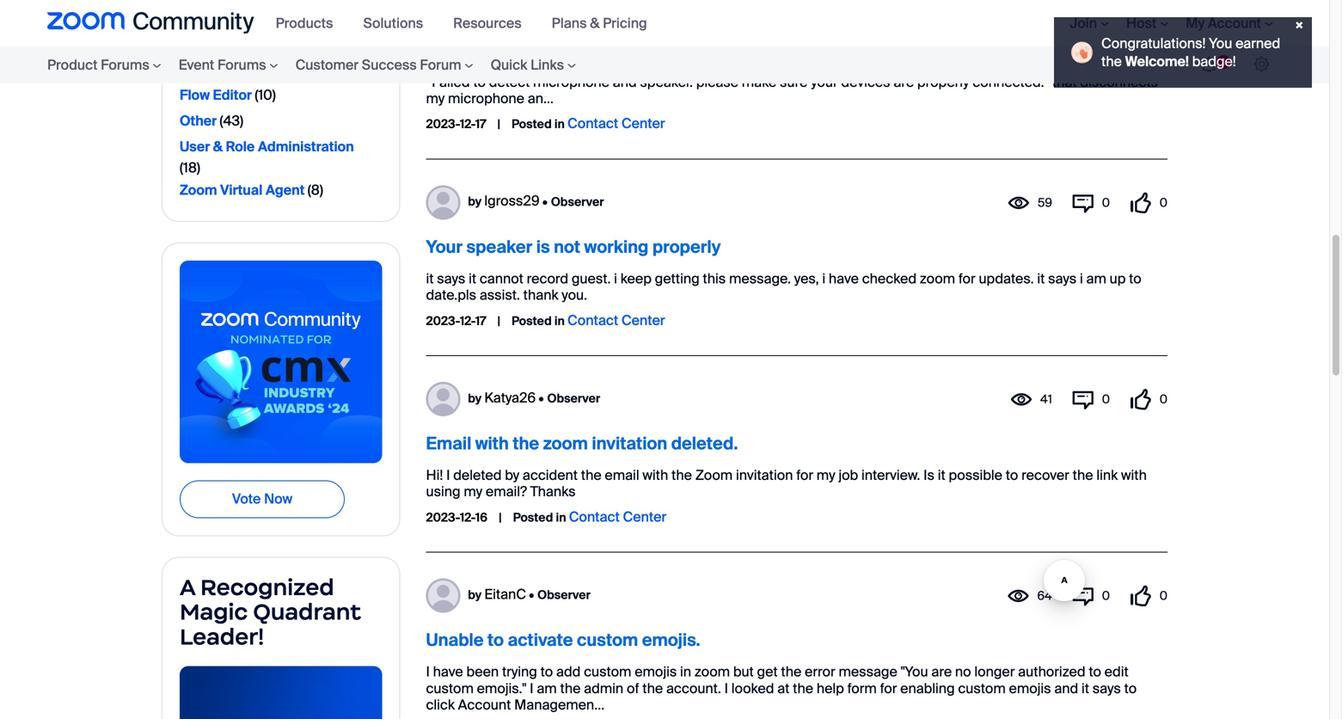 Task type: locate. For each thing, give the bounding box(es) containing it.
keep right "issue."
[[867, 56, 898, 75]]

0 vertical spatial 12-
[[460, 116, 476, 132]]

10 down the products link
[[329, 34, 343, 53]]

observer inside 'by lgross29 • observer'
[[551, 194, 604, 210]]

0 horizontal spatial microphone
[[448, 89, 525, 108]]

my
[[1186, 14, 1205, 32]]

0 horizontal spatial i
[[614, 270, 618, 288]]

1 vertical spatial account
[[458, 696, 511, 714]]

says down your
[[437, 270, 466, 288]]

1 horizontal spatial 16
[[300, 60, 313, 78]]

solutions
[[363, 14, 423, 32]]

0 vertical spatial properly
[[918, 73, 970, 91]]

• right katya26
[[539, 390, 544, 406]]

properly
[[918, 73, 970, 91], [653, 236, 721, 258]]

2 vertical spatial •
[[529, 587, 534, 603]]

to inside it says it cannot record guest. i keep getting this message. yes, i have checked zoom for updates. it says i am up to date.pls assist. thank you.
[[1130, 270, 1142, 288]]

user & role administration link
[[180, 135, 354, 159]]

for left updates.
[[959, 270, 976, 288]]

2 forums from the left
[[218, 56, 266, 74]]

says
[[437, 270, 466, 288], [1049, 270, 1077, 288], [1093, 679, 1122, 697]]

zoom right checked
[[920, 270, 956, 288]]

center for working
[[622, 311, 665, 329]]

center down working
[[622, 311, 665, 329]]

microphone
[[426, 23, 524, 45]]

2023- for microphone device
[[426, 116, 460, 132]]

your speaker is not working properly link
[[426, 236, 721, 258]]

microphone device
[[426, 23, 582, 45]]

0 horizontal spatial emojis
[[635, 663, 677, 681]]

• inside by eitanc • observer
[[529, 587, 534, 603]]

1 horizontal spatial &
[[590, 14, 600, 32]]

am right the 11
[[690, 56, 710, 75]]

by inside 'by lgross29 • observer'
[[468, 194, 482, 210]]

1 horizontal spatial zoom
[[696, 466, 733, 484]]

to inside the i bought dell laptop with windows 11 and i am encountering an issue. i keep getting all the meeting the following error "failed to detect microphone and speaker. please make sure your devices are properly connected." that disconnects my microphone an...
[[473, 73, 486, 91]]

pricing
[[603, 14, 647, 32]]

says inside the i have been trying to add custom emojis in zoom but get the error message "you are no longer authorized to edit custom emojis." i am the admin of the account. i looked at the help form for enabling custom emojis and it says to click account managemen...
[[1093, 679, 1122, 697]]

contact down windows
[[568, 115, 619, 133]]

0 vertical spatial •
[[543, 194, 548, 210]]

16 up analytics on the left top of page
[[183, 12, 197, 30]]

64
[[1038, 588, 1053, 604]]

1 forums from the left
[[101, 56, 149, 74]]

by inside by katya26 • observer
[[468, 390, 482, 406]]

1 vertical spatial keep
[[621, 270, 652, 288]]

1 vertical spatial •
[[539, 390, 544, 406]]

• right eitanc
[[529, 587, 534, 603]]

recover
[[1022, 466, 1070, 484]]

1 2023-12-17 | posted in contact center from the top
[[426, 115, 665, 133]]

in inside 2023-12-16 | posted in contact center
[[556, 510, 566, 525]]

0 horizontal spatial for
[[797, 466, 814, 484]]

0 vertical spatial contact
[[568, 115, 619, 133]]

0 horizontal spatial &
[[213, 138, 223, 156]]

0 horizontal spatial forums
[[101, 56, 149, 74]]

1 horizontal spatial have
[[829, 270, 859, 288]]

in
[[555, 116, 565, 132], [555, 313, 565, 329], [556, 510, 566, 525], [680, 663, 692, 681]]

disconnects
[[1081, 73, 1159, 91]]

0 vertical spatial are
[[894, 73, 914, 91]]

have right the yes,
[[829, 270, 859, 288]]

my down forum
[[426, 89, 445, 108]]

16
[[183, 12, 197, 30], [300, 60, 313, 78], [476, 510, 488, 525]]

job
[[839, 466, 859, 484]]

2 horizontal spatial i
[[1080, 270, 1084, 288]]

of
[[627, 679, 640, 697]]

to right authorized
[[1125, 679, 1137, 697]]

• right lgross29
[[543, 194, 548, 210]]

observer inside by eitanc • observer
[[538, 587, 591, 603]]

invitation inside hi! i deleted by accident the email with the zoom invitation for my job interview. is it possible to recover the link with using my email? thanks
[[736, 466, 793, 484]]

zoom
[[180, 181, 217, 199], [696, 466, 733, 484]]

2 vertical spatial posted
[[513, 510, 553, 525]]

microphone
[[533, 73, 610, 91], [448, 89, 525, 108]]

16 down reports
[[300, 60, 313, 78]]

59
[[1038, 195, 1053, 211]]

0 horizontal spatial error
[[805, 663, 836, 681]]

observer inside by katya26 • observer
[[548, 390, 601, 406]]

1 vertical spatial 2023-
[[426, 313, 460, 329]]

with down device
[[553, 56, 578, 75]]

alert containing congratulations! you earned the
[[1055, 17, 1313, 104]]

properly up the 'this'
[[653, 236, 721, 258]]

2 horizontal spatial says
[[1093, 679, 1122, 697]]

0 horizontal spatial my
[[426, 89, 445, 108]]

getting left all
[[901, 56, 946, 75]]

12- down the "failed
[[460, 116, 476, 132]]

2 vertical spatial contact center link
[[569, 508, 667, 526]]

error right at
[[805, 663, 836, 681]]

1 vertical spatial posted
[[512, 313, 552, 329]]

eitanc link
[[485, 585, 526, 603]]

posted inside 2023-12-16 | posted in contact center
[[513, 510, 553, 525]]

admin
[[584, 679, 624, 697]]

2023- for email with the zoom invitation deleted.
[[426, 510, 460, 525]]

stories
[[247, 60, 294, 78]]

longer
[[975, 663, 1015, 681]]

getting left the 'this'
[[655, 270, 700, 288]]

join
[[1070, 14, 1098, 32]]

forum
[[420, 56, 462, 74]]

event forums link
[[170, 46, 287, 83]]

it inside the i have been trying to add custom emojis in zoom but get the error message "you are no longer authorized to edit custom emojis." i am the admin of the account. i looked at the help form for enabling custom emojis and it says to click account managemen...
[[1082, 679, 1090, 697]]

1 horizontal spatial i
[[823, 270, 826, 288]]

contact down thanks
[[569, 508, 620, 526]]

have inside it says it cannot record guest. i keep getting this message. yes, i have checked zoom for updates. it says i am up to date.pls assist. thank you.
[[829, 270, 859, 288]]

invitation down "deleted."
[[736, 466, 793, 484]]

is
[[924, 466, 935, 484]]

0 vertical spatial &
[[590, 14, 600, 32]]

error down congratulations!
[[1129, 56, 1160, 75]]

18
[[183, 159, 197, 177]]

zoom inside it says it cannot record guest. i keep getting this message. yes, i have checked zoom for updates. it says i am up to date.pls assist. thank you.
[[920, 270, 956, 288]]

contact down the you.
[[568, 311, 619, 329]]

i left please
[[683, 56, 687, 75]]

are inside the i bought dell laptop with windows 11 and i am encountering an issue. i keep getting all the meeting the following error "failed to detect microphone and speaker. please make sure your devices are properly connected." that disconnects my microphone an...
[[894, 73, 914, 91]]

says right authorized
[[1093, 679, 1122, 697]]

1 horizontal spatial for
[[880, 679, 898, 697]]

0 horizontal spatial zoom
[[180, 181, 217, 199]]

by katya26 • observer
[[468, 389, 601, 407]]

plans
[[552, 14, 587, 32]]

2023-12-17 | posted in contact center down an...
[[426, 115, 665, 133]]

observer up your speaker is not working properly link
[[551, 194, 604, 210]]

2 horizontal spatial zoom
[[920, 270, 956, 288]]

looked
[[732, 679, 775, 697]]

2 i from the left
[[823, 270, 826, 288]]

1 12- from the top
[[460, 116, 476, 132]]

success
[[362, 56, 417, 74]]

• for is
[[543, 194, 548, 210]]

form
[[848, 679, 877, 697]]

| inside 2023-12-16 | posted in contact center
[[499, 510, 502, 525]]

have down unable
[[433, 663, 463, 681]]

it left edit
[[1082, 679, 1090, 697]]

0 vertical spatial getting
[[901, 56, 946, 75]]

contact center link down guest.
[[568, 311, 665, 329]]

2023- down date.pls
[[426, 313, 460, 329]]

have
[[829, 270, 859, 288], [433, 663, 463, 681]]

1 vertical spatial zoom
[[543, 433, 588, 455]]

zoom left but
[[695, 663, 730, 681]]

link
[[1097, 466, 1118, 484]]

by for katya26
[[468, 390, 482, 406]]

am left up
[[1087, 270, 1107, 288]]

the right meeting
[[1046, 56, 1067, 75]]

zoom down 18
[[180, 181, 217, 199]]

1 vertical spatial for
[[797, 466, 814, 484]]

2 vertical spatial contact
[[569, 508, 620, 526]]

1 horizontal spatial invitation
[[736, 466, 793, 484]]

0 vertical spatial 17
[[476, 116, 486, 132]]

i right guest.
[[614, 270, 618, 288]]

custom right add
[[584, 663, 632, 681]]

am inside the i have been trying to add custom emojis in zoom but get the error message "you are no longer authorized to edit custom emojis." i am the admin of the account. i looked at the help form for enabling custom emojis and it says to click account managemen...
[[537, 679, 557, 697]]

0 vertical spatial error
[[1129, 56, 1160, 75]]

for right form
[[880, 679, 898, 697]]

and inside 16 analytics and reports 10 customer stories 16 flow editor 10 other 43 user & role administration 18 zoom virtual agent 8
[[243, 34, 268, 53]]

i up 'click'
[[426, 663, 430, 681]]

"failed
[[426, 73, 470, 91]]

2 vertical spatial 12-
[[460, 510, 476, 525]]

is
[[537, 236, 550, 258]]

2 vertical spatial |
[[499, 510, 502, 525]]

2 vertical spatial center
[[623, 508, 667, 526]]

2 vertical spatial zoom
[[695, 663, 730, 681]]

0 vertical spatial contact center link
[[568, 115, 665, 133]]

10
[[329, 34, 343, 53], [258, 86, 272, 104]]

observer up unable to activate custom emojis. link
[[538, 587, 591, 603]]

keep
[[867, 56, 898, 75], [621, 270, 652, 288]]

you.
[[562, 286, 588, 304]]

& left role at the left of the page
[[213, 138, 223, 156]]

1 vertical spatial contact center link
[[568, 311, 665, 329]]

error
[[1129, 56, 1160, 75], [805, 663, 836, 681]]

3 12- from the top
[[460, 510, 476, 525]]

0 horizontal spatial customer
[[180, 60, 244, 78]]

0 vertical spatial |
[[498, 116, 501, 132]]

1 horizontal spatial properly
[[918, 73, 970, 91]]

in down emojis.
[[680, 663, 692, 681]]

properly inside the i bought dell laptop with windows 11 and i am encountering an issue. i keep getting all the meeting the following error "failed to detect microphone and speaker. please make sure your devices are properly connected." that disconnects my microphone an...
[[918, 73, 970, 91]]

&
[[590, 14, 600, 32], [213, 138, 223, 156]]

account up you
[[1208, 14, 1262, 32]]

says left up
[[1049, 270, 1077, 288]]

my left 'job' on the right of the page
[[817, 466, 836, 484]]

the
[[1102, 52, 1122, 71], [967, 56, 987, 75], [1046, 56, 1067, 75], [513, 433, 539, 455], [581, 466, 602, 484], [672, 466, 692, 484], [1073, 466, 1094, 484], [781, 663, 802, 681], [560, 679, 581, 697], [643, 679, 663, 697], [793, 679, 814, 697]]

12- inside 2023-12-16 | posted in contact center
[[460, 510, 476, 525]]

2 vertical spatial for
[[880, 679, 898, 697]]

to right up
[[1130, 270, 1142, 288]]

by lgross29 • observer
[[468, 192, 604, 210]]

2023-12-17 | posted in contact center down the thank
[[426, 311, 665, 329]]

checked
[[863, 270, 917, 288]]

0 vertical spatial posted
[[512, 116, 552, 132]]

• inside 'by lgross29 • observer'
[[543, 194, 548, 210]]

8
[[311, 181, 320, 199]]

customer
[[296, 56, 359, 74], [180, 60, 244, 78]]

center down the email
[[623, 508, 667, 526]]

2023- inside 2023-12-16 | posted in contact center
[[426, 510, 460, 525]]

zoom down "deleted."
[[696, 466, 733, 484]]

account inside the i have been trying to add custom emojis in zoom but get the error message "you are no longer authorized to edit custom emojis." i am the admin of the account. i looked at the help form for enabling custom emojis and it says to click account managemen...
[[458, 696, 511, 714]]

1 vertical spatial 10
[[258, 86, 272, 104]]

and up the stories
[[243, 34, 268, 53]]

2 vertical spatial observer
[[538, 587, 591, 603]]

zoom inside the i have been trying to add custom emojis in zoom but get the error message "you are no longer authorized to edit custom emojis." i am the admin of the account. i looked at the help form for enabling custom emojis and it says to click account managemen...
[[695, 663, 730, 681]]

3 2023- from the top
[[426, 510, 460, 525]]

1
[[1222, 55, 1226, 68]]

1 vertical spatial contact
[[568, 311, 619, 329]]

plans & pricing
[[552, 14, 647, 32]]

0 vertical spatial keep
[[867, 56, 898, 75]]

error inside the i bought dell laptop with windows 11 and i am encountering an issue. i keep getting all the meeting the following error "failed to detect microphone and speaker. please make sure your devices are properly connected." that disconnects my microphone an...
[[1129, 56, 1160, 75]]

2 12- from the top
[[460, 313, 476, 329]]

0 horizontal spatial are
[[894, 73, 914, 91]]

katya26 image
[[426, 382, 461, 416]]

to inside hi! i deleted by accident the email with the zoom invitation for my job interview. is it possible to recover the link with using my email? thanks
[[1006, 466, 1019, 484]]

emojis
[[635, 663, 677, 681], [1009, 679, 1052, 697]]

keep inside it says it cannot record guest. i keep getting this message. yes, i have checked zoom for updates. it says i am up to date.pls assist. thank you.
[[621, 270, 652, 288]]

0 vertical spatial invitation
[[592, 433, 668, 455]]

1 vertical spatial center
[[622, 311, 665, 329]]

1 vertical spatial are
[[932, 663, 952, 681]]

0 horizontal spatial getting
[[655, 270, 700, 288]]

posted
[[512, 116, 552, 132], [512, 313, 552, 329], [513, 510, 553, 525]]

12- for microphone
[[460, 116, 476, 132]]

by inside hi! i deleted by accident the email with the zoom invitation for my job interview. is it possible to recover the link with using my email? thanks
[[505, 466, 520, 484]]

in down links
[[555, 116, 565, 132]]

and inside the i have been trying to add custom emojis in zoom but get the error message "you are no longer authorized to edit custom emojis." i am the admin of the account. i looked at the help form for enabling custom emojis and it says to click account managemen...
[[1055, 679, 1079, 697]]

1 vertical spatial invitation
[[736, 466, 793, 484]]

badge!
[[1193, 52, 1237, 71]]

congratulations!
[[1102, 34, 1206, 52]]

0 horizontal spatial account
[[458, 696, 511, 714]]

2023-12-17 | posted in contact center for device
[[426, 115, 665, 133]]

• for the
[[539, 390, 544, 406]]

contact center link for invitation
[[569, 508, 667, 526]]

products
[[276, 14, 333, 32]]

i right hi!
[[447, 466, 450, 484]]

1 horizontal spatial zoom
[[695, 663, 730, 681]]

2 horizontal spatial for
[[959, 270, 976, 288]]

1 vertical spatial have
[[433, 663, 463, 681]]

zoom virtual agent link
[[180, 178, 305, 202]]

quick links link
[[482, 46, 585, 83]]

1 17 from the top
[[476, 116, 486, 132]]

are right devices
[[894, 73, 914, 91]]

host
[[1127, 14, 1157, 32]]

lgross29 image
[[426, 185, 461, 220]]

2 2023- from the top
[[426, 313, 460, 329]]

posted for speaker
[[512, 313, 552, 329]]

properly left connected."
[[918, 73, 970, 91]]

0 vertical spatial observer
[[551, 194, 604, 210]]

2 horizontal spatial 16
[[476, 510, 488, 525]]

• inside by katya26 • observer
[[539, 390, 544, 406]]

by right lgross29 icon
[[468, 194, 482, 210]]

1 horizontal spatial my
[[464, 483, 483, 501]]

2 vertical spatial 16
[[476, 510, 488, 525]]

by inside by eitanc • observer
[[468, 587, 482, 603]]

flow
[[180, 86, 210, 104]]

0 vertical spatial center
[[622, 115, 665, 133]]

for left 'job' on the right of the page
[[797, 466, 814, 484]]

2023-
[[426, 116, 460, 132], [426, 313, 460, 329], [426, 510, 460, 525]]

41
[[1041, 391, 1053, 407]]

0 vertical spatial am
[[690, 56, 710, 75]]

customer success forum
[[296, 56, 462, 74]]

0 vertical spatial 10
[[329, 34, 343, 53]]

authorized
[[1019, 663, 1086, 681]]

| for speaker
[[498, 313, 501, 329]]

account down been
[[458, 696, 511, 714]]

been
[[467, 663, 499, 681]]

contact center link down windows
[[568, 115, 665, 133]]

2023- down using
[[426, 510, 460, 525]]

0 horizontal spatial am
[[537, 679, 557, 697]]

1 horizontal spatial customer
[[296, 56, 359, 74]]

lgross29
[[485, 192, 540, 210]]

1 vertical spatial getting
[[655, 270, 700, 288]]

getting inside it says it cannot record guest. i keep getting this message. yes, i have checked zoom for updates. it says i am up to date.pls assist. thank you.
[[655, 270, 700, 288]]

and left edit
[[1055, 679, 1079, 697]]

| down email?
[[499, 510, 502, 525]]

meeting
[[990, 56, 1043, 75]]

1 vertical spatial zoom
[[696, 466, 733, 484]]

forums for event forums
[[218, 56, 266, 74]]

1 horizontal spatial forums
[[218, 56, 266, 74]]

×
[[1296, 18, 1304, 33]]

working
[[585, 236, 649, 258]]

posted for device
[[512, 116, 552, 132]]

menu bar
[[267, 0, 669, 46], [1045, 0, 1283, 46], [13, 46, 619, 83]]

with inside the i bought dell laptop with windows 11 and i am encountering an issue. i keep getting all the meeting the following error "failed to detect microphone and speaker. please make sure your devices are properly connected." that disconnects my microphone an...
[[553, 56, 578, 75]]

it
[[426, 270, 434, 288], [469, 270, 477, 288], [1038, 270, 1045, 288], [938, 466, 946, 484], [1082, 679, 1090, 697]]

2 vertical spatial am
[[537, 679, 557, 697]]

1 2023- from the top
[[426, 116, 460, 132]]

alert
[[1055, 17, 1313, 104]]

observer up email with the zoom invitation deleted. link
[[548, 390, 601, 406]]

contact center link for working
[[568, 311, 665, 329]]

posted down an...
[[512, 116, 552, 132]]

it left "cannot"
[[469, 270, 477, 288]]

1 vertical spatial &
[[213, 138, 223, 156]]

solutions link
[[363, 14, 436, 32]]

17 down assist.
[[476, 313, 486, 329]]

keep down working
[[621, 270, 652, 288]]

0 vertical spatial have
[[829, 270, 859, 288]]

forums down community.title image
[[101, 56, 149, 74]]

center down speaker.
[[622, 115, 665, 133]]

i right the yes,
[[823, 270, 826, 288]]

1 horizontal spatial getting
[[901, 56, 946, 75]]

the down "deleted."
[[672, 466, 692, 484]]

2 2023-12-17 | posted in contact center from the top
[[426, 311, 665, 329]]

0 horizontal spatial keep
[[621, 270, 652, 288]]

2 horizontal spatial am
[[1087, 270, 1107, 288]]

i bought dell laptop with windows 11 and i am encountering an issue. i keep getting all the meeting the following error "failed to detect microphone and speaker. please make sure your devices are properly connected." that disconnects my microphone an...
[[426, 56, 1160, 108]]

1 horizontal spatial error
[[1129, 56, 1160, 75]]

invitation up the email
[[592, 433, 668, 455]]

analytics and reports link
[[180, 31, 323, 56]]

it right the is
[[938, 466, 946, 484]]

emojis down emojis.
[[635, 663, 677, 681]]

1 vertical spatial properly
[[653, 236, 721, 258]]

1 vertical spatial observer
[[548, 390, 601, 406]]

are inside the i have been trying to add custom emojis in zoom but get the error message "you are no longer authorized to edit custom emojis." i am the admin of the account. i looked at the help form for enabling custom emojis and it says to click account managemen...
[[932, 663, 952, 681]]

2 17 from the top
[[476, 313, 486, 329]]

12- for your
[[460, 313, 476, 329]]

list
[[180, 0, 382, 204]]

am right emojis."
[[537, 679, 557, 697]]

my account
[[1186, 14, 1262, 32]]

1 horizontal spatial are
[[932, 663, 952, 681]]

1 vertical spatial am
[[1087, 270, 1107, 288]]

0 vertical spatial for
[[959, 270, 976, 288]]

1 vertical spatial |
[[498, 313, 501, 329]]

up
[[1110, 270, 1126, 288]]

and
[[243, 34, 268, 53], [656, 56, 680, 75], [613, 73, 637, 91], [1055, 679, 1079, 697]]

for inside it says it cannot record guest. i keep getting this message. yes, i have checked zoom for updates. it says i am up to date.pls assist. thank you.
[[959, 270, 976, 288]]

1 vertical spatial 2023-12-17 | posted in contact center
[[426, 311, 665, 329]]

1 horizontal spatial says
[[1049, 270, 1077, 288]]

zoom up accident
[[543, 433, 588, 455]]

to left "detect"
[[473, 73, 486, 91]]

0 vertical spatial 2023-
[[426, 116, 460, 132]]

10 down the stories
[[258, 86, 272, 104]]

quick
[[491, 56, 528, 74]]

i
[[614, 270, 618, 288], [823, 270, 826, 288], [1080, 270, 1084, 288]]

17 down dell
[[476, 116, 486, 132]]

1 vertical spatial 12-
[[460, 313, 476, 329]]

1 horizontal spatial 10
[[329, 34, 343, 53]]



Task type: vqa. For each thing, say whether or not it's contained in the screenshot.
"Clips."
no



Task type: describe. For each thing, give the bounding box(es) containing it.
add
[[557, 663, 581, 681]]

observer for not
[[551, 194, 604, 210]]

0 vertical spatial account
[[1208, 14, 1262, 32]]

zoom inside hi! i deleted by accident the email with the zoom invitation for my job interview. is it possible to recover the link with using my email? thanks
[[696, 466, 733, 484]]

it right updates.
[[1038, 270, 1045, 288]]

hi! i deleted by accident the email with the zoom invitation for my job interview. is it possible to recover the link with using my email? thanks
[[426, 466, 1147, 501]]

an...
[[528, 89, 554, 108]]

emojis.
[[642, 629, 701, 651]]

now
[[264, 490, 293, 508]]

by for eitanc
[[468, 587, 482, 603]]

1 horizontal spatial microphone
[[533, 73, 610, 91]]

other
[[180, 112, 217, 130]]

hi!
[[426, 466, 443, 484]]

am inside the i bought dell laptop with windows 11 and i am encountering an issue. i keep getting all the meeting the following error "failed to detect microphone and speaker. please make sure your devices are properly connected." that disconnects my microphone an...
[[690, 56, 710, 75]]

it inside hi! i deleted by accident the email with the zoom invitation for my job interview. is it possible to recover the link with using my email? thanks
[[938, 466, 946, 484]]

lgross29 link
[[485, 192, 540, 210]]

3 i from the left
[[1080, 270, 1084, 288]]

following
[[1070, 56, 1126, 75]]

you
[[1210, 34, 1233, 52]]

center for invitation
[[623, 508, 667, 526]]

with up deleted
[[476, 433, 509, 455]]

the right of
[[643, 679, 663, 697]]

possible
[[949, 466, 1003, 484]]

your
[[811, 73, 838, 91]]

customer stories link
[[180, 57, 294, 81]]

vote now link
[[180, 480, 345, 518]]

1 horizontal spatial emojis
[[1009, 679, 1052, 697]]

email
[[426, 433, 472, 455]]

all
[[949, 56, 963, 75]]

2023-12-17 | posted in contact center for speaker
[[426, 311, 665, 329]]

please
[[696, 73, 739, 91]]

in for with
[[556, 510, 566, 525]]

custom up admin
[[577, 629, 638, 651]]

to left edit
[[1089, 663, 1102, 681]]

2023- for your speaker is not working properly
[[426, 313, 460, 329]]

0 horizontal spatial 10
[[258, 86, 272, 104]]

16 inside 2023-12-16 | posted in contact center
[[476, 510, 488, 525]]

with right the email
[[643, 466, 669, 484]]

unable to activate custom emojis. link
[[426, 629, 701, 651]]

encountering
[[713, 56, 798, 75]]

17 for your
[[476, 313, 486, 329]]

customer inside 16 analytics and reports 10 customer stories 16 flow editor 10 other 43 user & role administration 18 zoom virtual agent 8
[[180, 60, 244, 78]]

in for device
[[555, 116, 565, 132]]

contact for device
[[568, 115, 619, 133]]

i left bought
[[426, 56, 430, 75]]

bought
[[433, 56, 478, 75]]

agent
[[266, 181, 305, 199]]

sure
[[780, 73, 808, 91]]

2023-12-16 | posted in contact center
[[426, 508, 667, 526]]

the right at
[[793, 679, 814, 697]]

and right the 11
[[656, 56, 680, 75]]

custom right enabling at bottom
[[959, 679, 1006, 697]]

click
[[426, 696, 455, 714]]

edit
[[1105, 663, 1129, 681]]

0 vertical spatial 16
[[183, 12, 197, 30]]

leader!
[[180, 623, 264, 651]]

dell
[[481, 56, 506, 75]]

and left the 11
[[613, 73, 637, 91]]

to left add
[[541, 663, 553, 681]]

custom down unable
[[426, 679, 474, 697]]

0 horizontal spatial zoom
[[543, 433, 588, 455]]

with right link
[[1122, 466, 1147, 484]]

eitanc image
[[426, 579, 461, 613]]

vote now
[[232, 490, 293, 508]]

other link
[[180, 109, 217, 133]]

assist.
[[480, 286, 520, 304]]

the up accident
[[513, 433, 539, 455]]

email with the zoom invitation deleted. link
[[426, 433, 738, 455]]

resources
[[453, 14, 522, 32]]

0 horizontal spatial properly
[[653, 236, 721, 258]]

my account link
[[1186, 14, 1274, 32]]

| for device
[[498, 116, 501, 132]]

11
[[642, 56, 653, 75]]

email
[[605, 466, 640, 484]]

i right emojis."
[[530, 679, 534, 697]]

the left the email
[[581, 466, 602, 484]]

get
[[757, 663, 778, 681]]

account.
[[667, 679, 722, 697]]

at
[[778, 679, 790, 697]]

unable to activate custom emojis.
[[426, 629, 701, 651]]

0 horizontal spatial invitation
[[592, 433, 668, 455]]

eitanc
[[485, 585, 526, 603]]

welcome! badge!
[[1126, 52, 1237, 71]]

the right all
[[967, 56, 987, 75]]

help
[[817, 679, 845, 697]]

to up been
[[488, 629, 504, 651]]

emojis."
[[477, 679, 527, 697]]

but
[[734, 663, 754, 681]]

earned
[[1236, 34, 1281, 52]]

virtual
[[220, 181, 263, 199]]

katya26
[[485, 389, 536, 407]]

email with the zoom invitation deleted.
[[426, 433, 738, 455]]

links
[[531, 56, 564, 74]]

have inside the i have been trying to add custom emojis in zoom but get the error message "you are no longer authorized to edit custom emojis." i am the admin of the account. i looked at the help form for enabling custom emojis and it says to click account managemen...
[[433, 663, 463, 681]]

cannot
[[480, 270, 524, 288]]

product forums link
[[47, 46, 170, 83]]

thank
[[524, 286, 559, 304]]

keep inside the i bought dell laptop with windows 11 and i am encountering an issue. i keep getting all the meeting the following error "failed to detect microphone and speaker. please make sure your devices are properly connected." that disconnects my microphone an...
[[867, 56, 898, 75]]

user
[[180, 138, 210, 156]]

microphone device link
[[426, 23, 582, 45]]

host link
[[1127, 14, 1169, 32]]

yes,
[[795, 270, 819, 288]]

recognized
[[200, 573, 334, 601]]

contact for speaker
[[568, 311, 619, 329]]

interview.
[[862, 466, 921, 484]]

a
[[180, 573, 195, 601]]

by eitanc • observer
[[468, 585, 591, 603]]

the inside congratulations! you earned the
[[1102, 52, 1122, 71]]

community.title image
[[47, 12, 254, 34]]

"you
[[901, 663, 929, 681]]

i left but
[[725, 679, 729, 697]]

reports
[[271, 34, 323, 53]]

menu bar containing product forums
[[13, 46, 619, 83]]

speaker.
[[640, 73, 693, 91]]

deleted
[[454, 466, 502, 484]]

no
[[956, 663, 972, 681]]

it says it cannot record guest. i keep getting this message. yes, i have checked zoom for updates. it says i am up to date.pls assist. thank you.
[[426, 270, 1142, 304]]

in inside the i have been trying to add custom emojis in zoom but get the error message "you are no longer authorized to edit custom emojis." i am the admin of the account. i looked at the help form for enabling custom emojis and it says to click account managemen...
[[680, 663, 692, 681]]

contact for with
[[569, 508, 620, 526]]

not
[[554, 236, 581, 258]]

join link
[[1070, 14, 1110, 32]]

a recognized magic quadrant leader!
[[180, 573, 361, 651]]

my inside the i bought dell laptop with windows 11 and i am encountering an issue. i keep getting all the meeting the following error "failed to detect microphone and speaker. please make sure your devices are properly connected." that disconnects my microphone an...
[[426, 89, 445, 108]]

the left admin
[[560, 679, 581, 697]]

posted for with
[[513, 510, 553, 525]]

& inside menu bar
[[590, 14, 600, 32]]

event
[[179, 56, 214, 74]]

your
[[426, 236, 463, 258]]

menu bar containing join
[[1045, 0, 1283, 46]]

error inside the i have been trying to add custom emojis in zoom but get the error message "you are no longer authorized to edit custom emojis." i am the admin of the account. i looked at the help form for enabling custom emojis and it says to click account managemen...
[[805, 663, 836, 681]]

product forums
[[47, 56, 149, 74]]

17 for microphone
[[476, 116, 486, 132]]

am inside it says it cannot record guest. i keep getting this message. yes, i have checked zoom for updates. it says i am up to date.pls assist. thank you.
[[1087, 270, 1107, 288]]

1 vertical spatial 16
[[300, 60, 313, 78]]

zoom inside 16 analytics and reports 10 customer stories 16 flow editor 10 other 43 user & role administration 18 zoom virtual agent 8
[[180, 181, 217, 199]]

list containing 16 analytics and reports 10 customer stories 16 flow editor 10 other 43 user & role administration 18 zoom virtual agent 8
[[180, 0, 382, 204]]

i right "issue."
[[860, 56, 864, 75]]

in for speaker
[[555, 313, 565, 329]]

16 analytics and reports 10 customer stories 16 flow editor 10 other 43 user & role administration 18 zoom virtual agent 8
[[180, 12, 354, 199]]

i inside hi! i deleted by accident the email with the zoom invitation for my job interview. is it possible to recover the link with using my email? thanks
[[447, 466, 450, 484]]

congratulations! you earned the
[[1102, 34, 1281, 71]]

trying
[[502, 663, 538, 681]]

by for lgross29
[[468, 194, 482, 210]]

observer for zoom
[[548, 390, 601, 406]]

getting inside the i bought dell laptop with windows 11 and i am encountering an issue. i keep getting all the meeting the following error "failed to detect microphone and speaker. please make sure your devices are properly connected." that disconnects my microphone an...
[[901, 56, 946, 75]]

menu bar containing products
[[267, 0, 669, 46]]

| for with
[[499, 510, 502, 525]]

the left link
[[1073, 466, 1094, 484]]

device
[[528, 23, 582, 45]]

a recognized magic quadrant leader! heading
[[180, 573, 382, 651]]

it down your
[[426, 270, 434, 288]]

forums for product forums
[[101, 56, 149, 74]]

for inside the i have been trying to add custom emojis in zoom but get the error message "you are no longer authorized to edit custom emojis." i am the admin of the account. i looked at the help form for enabling custom emojis and it says to click account managemen...
[[880, 679, 898, 697]]

1 i from the left
[[614, 270, 618, 288]]

plans & pricing link
[[552, 14, 660, 32]]

managemen...
[[514, 696, 605, 714]]

& inside 16 analytics and reports 10 customer stories 16 flow editor 10 other 43 user & role administration 18 zoom virtual agent 8
[[213, 138, 223, 156]]

12- for email
[[460, 510, 476, 525]]

for inside hi! i deleted by accident the email with the zoom invitation for my job interview. is it possible to recover the link with using my email? thanks
[[797, 466, 814, 484]]

detect
[[489, 73, 530, 91]]

the right get
[[781, 663, 802, 681]]

0 horizontal spatial says
[[437, 270, 466, 288]]

connected."
[[973, 73, 1049, 91]]

2 horizontal spatial my
[[817, 466, 836, 484]]

quadrant
[[253, 598, 361, 626]]



